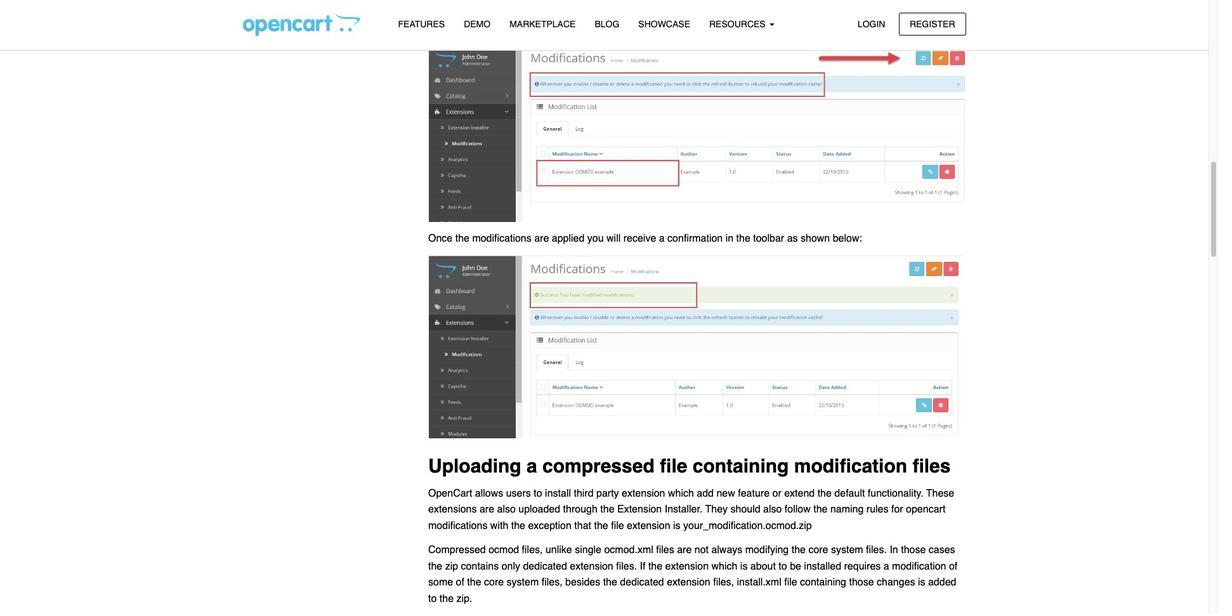 Task type: vqa. For each thing, say whether or not it's contained in the screenshot.
The OpenCart administration requires some specific information in the System area about the language after you FTP it. Visit
no



Task type: locate. For each thing, give the bounding box(es) containing it.
are
[[534, 233, 549, 244], [480, 504, 494, 515], [677, 544, 692, 556]]

2 horizontal spatial a
[[884, 561, 889, 572]]

for
[[891, 504, 903, 515]]

core
[[809, 544, 828, 556], [484, 577, 504, 588]]

a right receive
[[659, 233, 665, 244]]

1 vertical spatial files
[[656, 544, 674, 556]]

register
[[910, 19, 955, 29]]

these
[[926, 488, 954, 499]]

that
[[574, 520, 591, 532]]

0 vertical spatial is
[[673, 520, 680, 532]]

changes down 'in'
[[877, 577, 915, 588]]

1 horizontal spatial a
[[659, 233, 665, 244]]

0 horizontal spatial files.
[[616, 561, 637, 572]]

is inside opencart allows users to install third party extension which add new feature or extend the default functionality. these extensions are also uploaded through the extension installer. they should also follow the naming rules for opencart modifications with the exception that the file extension is your_modification.ocmod.zip
[[673, 520, 680, 532]]

system down only
[[507, 577, 539, 588]]

extension
[[791, 5, 836, 16], [617, 504, 662, 515]]

files for ocmod.xml
[[656, 544, 674, 556]]

naming
[[830, 504, 864, 515]]

are down allows
[[480, 504, 494, 515]]

0 horizontal spatial uploaded
[[519, 504, 560, 515]]

dedicated down the if
[[620, 577, 664, 588]]

those
[[901, 544, 926, 556], [849, 577, 874, 588]]

also down or
[[763, 504, 782, 515]]

files, left unlike
[[522, 544, 543, 556]]

file up installer.
[[660, 455, 687, 477]]

files,
[[522, 544, 543, 556], [542, 577, 563, 588], [713, 577, 734, 588]]

1 vertical spatial extension
[[617, 504, 662, 515]]

0 vertical spatial uploaded
[[621, 5, 663, 16]]

the right at
[[505, 21, 519, 33]]

0 vertical spatial files
[[913, 455, 951, 477]]

the right click
[[952, 5, 966, 16]]

to right navigate
[[780, 5, 788, 16]]

modifications
[[847, 5, 907, 16]]

default
[[835, 488, 865, 499]]

2 vertical spatial is
[[918, 577, 925, 588]]

system up requires
[[831, 544, 863, 556]]

resources
[[709, 19, 768, 29]]

single
[[575, 544, 601, 556]]

1 horizontal spatial are
[[534, 233, 549, 244]]

0 vertical spatial system
[[831, 544, 863, 556]]

0 horizontal spatial containing
[[693, 455, 789, 477]]

file
[[723, 5, 736, 16], [660, 455, 687, 477], [611, 520, 624, 532], [784, 577, 797, 588]]

0 horizontal spatial also
[[497, 504, 516, 515]]

2 vertical spatial are
[[677, 544, 692, 556]]

those right 'in'
[[901, 544, 926, 556]]

1 horizontal spatial uploaded
[[621, 5, 663, 16]]

1 vertical spatial containing
[[800, 577, 846, 588]]

right
[[551, 21, 570, 33]]

a up users
[[527, 455, 537, 477]]

file up ocmod.xml
[[611, 520, 624, 532]]

modification down cases
[[892, 561, 946, 572]]

0 vertical spatial extension
[[791, 5, 836, 16]]

as
[[787, 233, 798, 244]]

only
[[502, 561, 520, 572]]

which up installer.
[[668, 488, 694, 499]]

extension down party
[[617, 504, 662, 515]]

1 horizontal spatial also
[[763, 504, 782, 515]]

opencart allows users to install third party extension which add new feature or extend the default functionality. these extensions are also uploaded through the extension installer. they should also follow the naming rules for opencart modifications with the exception that the file extension is your_modification.ocmod.zip
[[428, 488, 954, 532]]

files right ocmod.xml
[[656, 544, 674, 556]]

modifications inside opencart allows users to install third party extension which add new feature or extend the default functionality. these extensions are also uploaded through the extension installer. they should also follow the naming rules for opencart modifications with the exception that the file extension is your_modification.ocmod.zip
[[428, 520, 488, 532]]

ocmod.xml
[[604, 544, 653, 556]]

core down 'contains'
[[484, 577, 504, 588]]

1 vertical spatial are
[[480, 504, 494, 515]]

modifications down extensions
[[428, 520, 488, 532]]

is down installer.
[[673, 520, 680, 532]]

installed
[[804, 561, 841, 572]]

modification up showcase in the right top of the page
[[666, 5, 720, 16]]

the right once on the top left of page
[[455, 233, 469, 244]]

1 vertical spatial system
[[507, 577, 539, 588]]

containing inside the compressed ocmod files, unlike single ocmod.xml files are not always modifying the core system files. in those cases the zip contains only dedicated extension files. if the extension which is about to be installed requires a modification of some of the core system files, besides the dedicated extension files, install.xml file containing those changes is added to the zip.
[[800, 577, 846, 588]]

1 vertical spatial modifications
[[428, 520, 488, 532]]

file up 'resources'
[[723, 5, 736, 16]]

always
[[711, 544, 743, 556]]

contains
[[461, 561, 499, 572]]

of up added
[[949, 561, 958, 572]]

0 vertical spatial dedicated
[[523, 561, 567, 572]]

uploaded
[[621, 5, 663, 16], [519, 504, 560, 515]]

0 vertical spatial modification
[[666, 5, 720, 16]]

success modification image
[[428, 255, 966, 439]]

file inside the compressed ocmod files, unlike single ocmod.xml files are not always modifying the core system files. in those cases the zip contains only dedicated extension files. if the extension which is about to be installed requires a modification of some of the core system files, besides the dedicated extension files, install.xml file containing those changes is added to the zip.
[[784, 577, 797, 588]]

which
[[668, 488, 694, 499], [712, 561, 738, 572]]

the up blog
[[604, 5, 618, 16]]

modifications right once on the top left of page
[[472, 233, 532, 244]]

changes up at
[[486, 5, 524, 16]]

compressed ocmod files, unlike single ocmod.xml files are not always modifying the core system files. in those cases the zip contains only dedicated extension files. if the extension which is about to be installed requires a modification of some of the core system files, besides the dedicated extension files, install.xml file containing those changes is added to the zip.
[[428, 544, 958, 605]]

0 horizontal spatial system
[[507, 577, 539, 588]]

files.
[[866, 544, 887, 556], [616, 561, 637, 572]]

are left applied
[[534, 233, 549, 244]]

compressed
[[428, 544, 486, 556]]

1 horizontal spatial is
[[740, 561, 748, 572]]

through
[[563, 504, 598, 515]]

0 horizontal spatial dedicated
[[523, 561, 567, 572]]

blog link
[[585, 13, 629, 36]]

0 horizontal spatial is
[[673, 520, 680, 532]]

to inside opencart allows users to install third party extension which add new feature or extend the default functionality. these extensions are also uploaded through the extension installer. they should also follow the naming rules for opencart modifications with the exception that the file extension is your_modification.ocmod.zip
[[534, 488, 542, 499]]

opencart
[[906, 504, 946, 515]]

1 vertical spatial those
[[849, 577, 874, 588]]

to
[[780, 5, 788, 16], [534, 488, 542, 499], [779, 561, 787, 572], [428, 593, 437, 605]]

1 vertical spatial a
[[527, 455, 537, 477]]

1 horizontal spatial containing
[[800, 577, 846, 588]]

1 horizontal spatial changes
[[877, 577, 915, 588]]

modification inside the to apply the changes characterised by the uploaded modification file navigate to extension > modifications and click the refresh button at the upper right corner.
[[666, 5, 720, 16]]

1 also from the left
[[497, 504, 516, 515]]

1 vertical spatial changes
[[877, 577, 915, 588]]

file down be at the bottom of page
[[784, 577, 797, 588]]

follow
[[785, 504, 811, 515]]

0 vertical spatial a
[[659, 233, 665, 244]]

0 horizontal spatial which
[[668, 488, 694, 499]]

functionality.
[[868, 488, 924, 499]]

files
[[913, 455, 951, 477], [656, 544, 674, 556]]

1 horizontal spatial those
[[901, 544, 926, 556]]

new
[[717, 488, 735, 499]]

containing up "feature"
[[693, 455, 789, 477]]

uploading a compressed file containing modification files
[[428, 455, 951, 477]]

is left added
[[918, 577, 925, 588]]

files. left the if
[[616, 561, 637, 572]]

resources link
[[700, 13, 784, 36]]

features
[[398, 19, 445, 29]]

showcase
[[638, 19, 690, 29]]

a
[[659, 233, 665, 244], [527, 455, 537, 477], [884, 561, 889, 572]]

of
[[949, 561, 958, 572], [456, 577, 464, 588]]

2 vertical spatial a
[[884, 561, 889, 572]]

the right 'that'
[[594, 520, 608, 532]]

2 vertical spatial modification
[[892, 561, 946, 572]]

files for modification
[[913, 455, 951, 477]]

core up installed
[[809, 544, 828, 556]]

changes inside the to apply the changes characterised by the uploaded modification file navigate to extension > modifications and click the refresh button at the upper right corner.
[[486, 5, 524, 16]]

a inside the compressed ocmod files, unlike single ocmod.xml files are not always modifying the core system files. in those cases the zip contains only dedicated extension files. if the extension which is about to be installed requires a modification of some of the core system files, besides the dedicated extension files, install.xml file containing those changes is added to the zip.
[[884, 561, 889, 572]]

the right in
[[736, 233, 750, 244]]

also up with at the bottom left of the page
[[497, 504, 516, 515]]

is left about
[[740, 561, 748, 572]]

extend
[[784, 488, 815, 499]]

1 horizontal spatial dedicated
[[620, 577, 664, 588]]

to right users
[[534, 488, 542, 499]]

1 horizontal spatial of
[[949, 561, 958, 572]]

0 horizontal spatial of
[[456, 577, 464, 588]]

in
[[726, 233, 734, 244]]

system
[[831, 544, 863, 556], [507, 577, 539, 588]]

the right the if
[[648, 561, 662, 572]]

1 vertical spatial which
[[712, 561, 738, 572]]

1 horizontal spatial files
[[913, 455, 951, 477]]

1 horizontal spatial extension
[[791, 5, 836, 16]]

1 horizontal spatial which
[[712, 561, 738, 572]]

are inside opencart allows users to install third party extension which add new feature or extend the default functionality. these extensions are also uploaded through the extension installer. they should also follow the naming rules for opencart modifications with the exception that the file extension is your_modification.ocmod.zip
[[480, 504, 494, 515]]

0 vertical spatial which
[[668, 488, 694, 499]]

uploaded up exception
[[519, 504, 560, 515]]

0 horizontal spatial those
[[849, 577, 874, 588]]

modification inside the compressed ocmod files, unlike single ocmod.xml files are not always modifying the core system files. in those cases the zip contains only dedicated extension files. if the extension which is about to be installed requires a modification of some of the core system files, besides the dedicated extension files, install.xml file containing those changes is added to the zip.
[[892, 561, 946, 572]]

uploaded up showcase in the right top of the page
[[621, 5, 663, 16]]

the
[[469, 5, 483, 16], [604, 5, 618, 16], [952, 5, 966, 16], [505, 21, 519, 33], [455, 233, 469, 244], [736, 233, 750, 244], [818, 488, 832, 499], [600, 504, 615, 515], [814, 504, 828, 515], [511, 520, 525, 532], [594, 520, 608, 532], [792, 544, 806, 556], [428, 561, 442, 572], [648, 561, 662, 572], [467, 577, 481, 588], [603, 577, 617, 588], [440, 593, 454, 605]]

2 also from the left
[[763, 504, 782, 515]]

is
[[673, 520, 680, 532], [740, 561, 748, 572], [918, 577, 925, 588]]

1 vertical spatial uploaded
[[519, 504, 560, 515]]

0 horizontal spatial core
[[484, 577, 504, 588]]

to left be at the bottom of page
[[779, 561, 787, 572]]

button
[[463, 21, 491, 33]]

0 horizontal spatial changes
[[486, 5, 524, 16]]

opencart - open source shopping cart solution image
[[243, 13, 360, 36]]

1 vertical spatial is
[[740, 561, 748, 572]]

1 vertical spatial core
[[484, 577, 504, 588]]

those down requires
[[849, 577, 874, 588]]

files up these
[[913, 455, 951, 477]]

also
[[497, 504, 516, 515], [763, 504, 782, 515]]

extension left >
[[791, 5, 836, 16]]

0 vertical spatial core
[[809, 544, 828, 556]]

files inside the compressed ocmod files, unlike single ocmod.xml files are not always modifying the core system files. in those cases the zip contains only dedicated extension files. if the extension which is about to be installed requires a modification of some of the core system files, besides the dedicated extension files, install.xml file containing those changes is added to the zip.
[[656, 544, 674, 556]]

0 vertical spatial changes
[[486, 5, 524, 16]]

file inside the to apply the changes characterised by the uploaded modification file navigate to extension > modifications and click the refresh button at the upper right corner.
[[723, 5, 736, 16]]

register link
[[899, 12, 966, 35]]

containing down installed
[[800, 577, 846, 588]]

which down 'always'
[[712, 561, 738, 572]]

1 horizontal spatial files.
[[866, 544, 887, 556]]

the down 'contains'
[[467, 577, 481, 588]]

files. left 'in'
[[866, 544, 887, 556]]

dedicated
[[523, 561, 567, 572], [620, 577, 664, 588]]

modification up default
[[794, 455, 907, 477]]

1 vertical spatial files.
[[616, 561, 637, 572]]

0 horizontal spatial extension
[[617, 504, 662, 515]]

uploaded inside the to apply the changes characterised by the uploaded modification file navigate to extension > modifications and click the refresh button at the upper right corner.
[[621, 5, 663, 16]]

changes
[[486, 5, 524, 16], [877, 577, 915, 588]]

files, down 'always'
[[713, 577, 734, 588]]

0 vertical spatial are
[[534, 233, 549, 244]]

the up be at the bottom of page
[[792, 544, 806, 556]]

a right requires
[[884, 561, 889, 572]]

if
[[640, 561, 646, 572]]

0 horizontal spatial files
[[656, 544, 674, 556]]

add
[[697, 488, 714, 499]]

login link
[[847, 12, 896, 35]]

0 horizontal spatial are
[[480, 504, 494, 515]]

uploaded inside opencart allows users to install third party extension which add new feature or extend the default functionality. these extensions are also uploaded through the extension installer. they should also follow the naming rules for opencart modifications with the exception that the file extension is your_modification.ocmod.zip
[[519, 504, 560, 515]]

are left not on the bottom of the page
[[677, 544, 692, 556]]

2 horizontal spatial are
[[677, 544, 692, 556]]

0 vertical spatial of
[[949, 561, 958, 572]]

the right follow
[[814, 504, 828, 515]]

of up the zip.
[[456, 577, 464, 588]]

dedicated down unlike
[[523, 561, 567, 572]]

the down 'some'
[[440, 593, 454, 605]]

are inside the compressed ocmod files, unlike single ocmod.xml files are not always modifying the core system files. in those cases the zip contains only dedicated extension files. if the extension which is about to be installed requires a modification of some of the core system files, besides the dedicated extension files, install.xml file containing those changes is added to the zip.
[[677, 544, 692, 556]]



Task type: describe. For each thing, give the bounding box(es) containing it.
will
[[607, 233, 621, 244]]

shown
[[801, 233, 830, 244]]

not
[[695, 544, 709, 556]]

install
[[545, 488, 571, 499]]

apply
[[442, 5, 466, 16]]

the left default
[[818, 488, 832, 499]]

opencart
[[428, 488, 472, 499]]

installer.
[[665, 504, 703, 515]]

the right besides
[[603, 577, 617, 588]]

1 vertical spatial of
[[456, 577, 464, 588]]

party
[[596, 488, 619, 499]]

cases
[[929, 544, 955, 556]]

extension inside the to apply the changes characterised by the uploaded modification file navigate to extension > modifications and click the refresh button at the upper right corner.
[[791, 5, 836, 16]]

below:
[[833, 233, 862, 244]]

toolbar
[[753, 233, 784, 244]]

0 vertical spatial modifications
[[472, 233, 532, 244]]

applied
[[552, 233, 585, 244]]

ocmod
[[489, 544, 519, 556]]

the up demo in the left top of the page
[[469, 5, 483, 16]]

refresh
[[428, 21, 460, 33]]

should
[[731, 504, 760, 515]]

demo link
[[454, 13, 500, 36]]

receive
[[623, 233, 656, 244]]

once
[[428, 233, 453, 244]]

they
[[705, 504, 728, 515]]

changes inside the compressed ocmod files, unlike single ocmod.xml files are not always modifying the core system files. in those cases the zip contains only dedicated extension files. if the extension which is about to be installed requires a modification of some of the core system files, besides the dedicated extension files, install.xml file containing those changes is added to the zip.
[[877, 577, 915, 588]]

uploading
[[428, 455, 521, 477]]

by
[[591, 5, 602, 16]]

your_modification.ocmod.zip
[[683, 520, 812, 532]]

or
[[772, 488, 781, 499]]

modifying
[[745, 544, 789, 556]]

showcase link
[[629, 13, 700, 36]]

unlike
[[546, 544, 572, 556]]

once the modifications are applied you will receive a confirmation in the toolbar as shown below:
[[428, 233, 862, 244]]

characterised
[[527, 5, 588, 16]]

to
[[428, 5, 439, 16]]

click
[[929, 5, 949, 16]]

the right with at the bottom left of the page
[[511, 520, 525, 532]]

feature
[[738, 488, 770, 499]]

files, left besides
[[542, 577, 563, 588]]

upper
[[522, 21, 548, 33]]

1 vertical spatial dedicated
[[620, 577, 664, 588]]

the down party
[[600, 504, 615, 515]]

some
[[428, 577, 453, 588]]

you
[[587, 233, 604, 244]]

extensions
[[428, 504, 477, 515]]

0 vertical spatial containing
[[693, 455, 789, 477]]

exception
[[528, 520, 572, 532]]

1 horizontal spatial core
[[809, 544, 828, 556]]

with
[[490, 520, 508, 532]]

1 horizontal spatial system
[[831, 544, 863, 556]]

the left zip
[[428, 561, 442, 572]]

navigate
[[739, 5, 777, 16]]

marketplace link
[[500, 13, 585, 36]]

and
[[909, 5, 926, 16]]

install.xml
[[737, 577, 781, 588]]

blog
[[595, 19, 619, 29]]

requires
[[844, 561, 881, 572]]

refresh modification image
[[428, 44, 966, 223]]

in
[[890, 544, 898, 556]]

>
[[839, 5, 844, 16]]

to down 'some'
[[428, 593, 437, 605]]

besides
[[565, 577, 600, 588]]

0 vertical spatial those
[[901, 544, 926, 556]]

demo
[[464, 19, 491, 29]]

login
[[858, 19, 885, 29]]

third
[[574, 488, 594, 499]]

features link
[[389, 13, 454, 36]]

corner.
[[573, 21, 604, 33]]

zip.
[[456, 593, 472, 605]]

to inside the to apply the changes characterised by the uploaded modification file navigate to extension > modifications and click the refresh button at the upper right corner.
[[780, 5, 788, 16]]

extension inside opencart allows users to install third party extension which add new feature or extend the default functionality. these extensions are also uploaded through the extension installer. they should also follow the naming rules for opencart modifications with the exception that the file extension is your_modification.ocmod.zip
[[617, 504, 662, 515]]

which inside the compressed ocmod files, unlike single ocmod.xml files are not always modifying the core system files. in those cases the zip contains only dedicated extension files. if the extension which is about to be installed requires a modification of some of the core system files, besides the dedicated extension files, install.xml file containing those changes is added to the zip.
[[712, 561, 738, 572]]

allows
[[475, 488, 503, 499]]

compressed
[[542, 455, 655, 477]]

zip
[[445, 561, 458, 572]]

2 horizontal spatial is
[[918, 577, 925, 588]]

at
[[494, 21, 502, 33]]

to apply the changes characterised by the uploaded modification file navigate to extension > modifications and click the refresh button at the upper right corner.
[[428, 5, 966, 33]]

confirmation
[[668, 233, 723, 244]]

added
[[928, 577, 956, 588]]

about
[[750, 561, 776, 572]]

file inside opencart allows users to install third party extension which add new feature or extend the default functionality. these extensions are also uploaded through the extension installer. they should also follow the naming rules for opencart modifications with the exception that the file extension is your_modification.ocmod.zip
[[611, 520, 624, 532]]

which inside opencart allows users to install third party extension which add new feature or extend the default functionality. these extensions are also uploaded through the extension installer. they should also follow the naming rules for opencart modifications with the exception that the file extension is your_modification.ocmod.zip
[[668, 488, 694, 499]]

marketplace
[[510, 19, 576, 29]]

0 vertical spatial files.
[[866, 544, 887, 556]]

be
[[790, 561, 801, 572]]

1 vertical spatial modification
[[794, 455, 907, 477]]

users
[[506, 488, 531, 499]]

rules
[[867, 504, 889, 515]]

0 horizontal spatial a
[[527, 455, 537, 477]]



